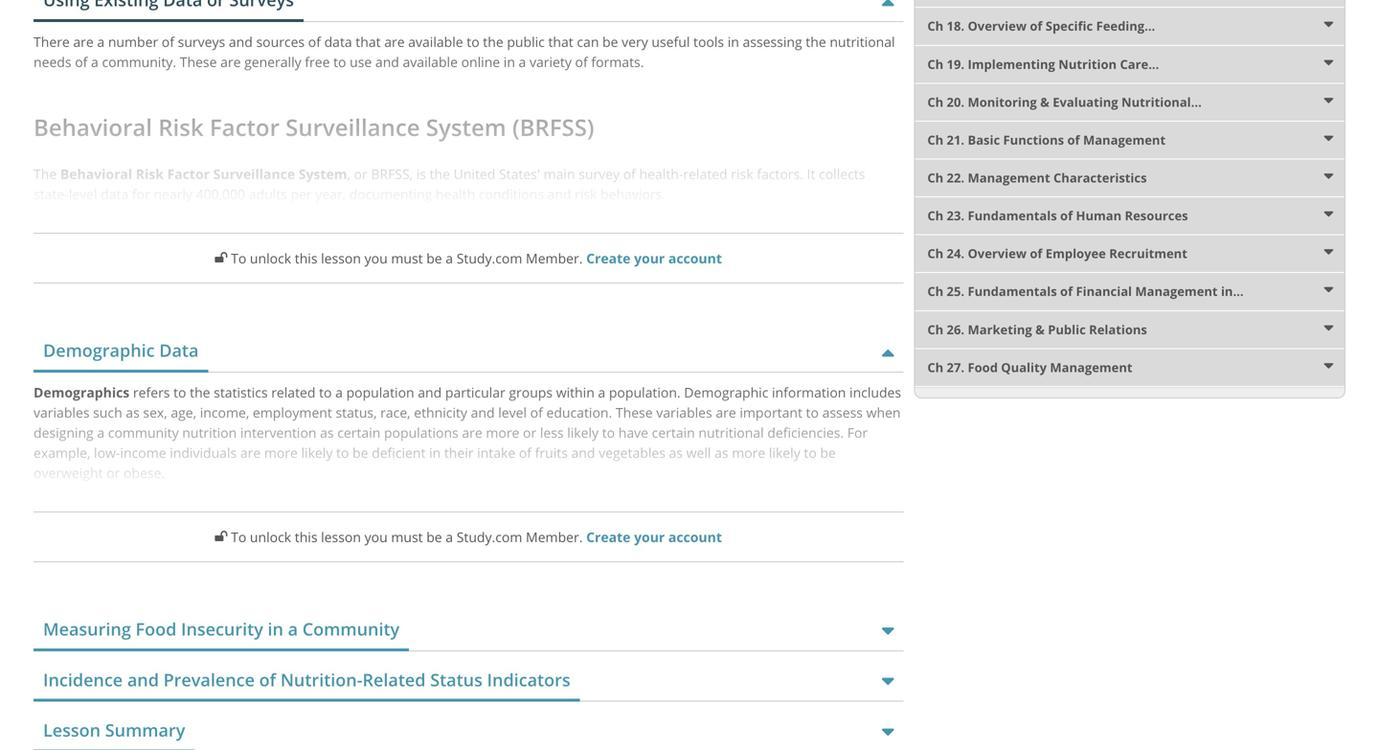Task type: vqa. For each thing, say whether or not it's contained in the screenshot.
Obese.
yes



Task type: describe. For each thing, give the bounding box(es) containing it.
1 that from the left
[[356, 32, 381, 51]]

state-
[[34, 185, 69, 203]]

sex,
[[143, 403, 167, 422]]

employee
[[1046, 245, 1106, 262]]

ch 20. monitoring & evaluating nutritional...
[[928, 93, 1202, 111]]

insecurity
[[181, 617, 263, 641]]

ch 22. management characteristics
[[928, 169, 1147, 186]]

0 vertical spatial factor
[[210, 111, 280, 143]]

brfss,
[[371, 165, 413, 183]]

nearly
[[154, 185, 193, 203]]

member. for demographics
[[526, 528, 583, 546]]

intervention
[[240, 423, 317, 442]]

a left number
[[97, 32, 105, 51]]

designing
[[34, 423, 94, 442]]

ch 21. basic functions of management
[[928, 131, 1166, 148]]

status,
[[336, 403, 377, 422]]

monitoring
[[968, 93, 1037, 111]]

create for there are a number of surveys and sources of data that are available to the public that can be very useful tools in assessing the nutritional needs of a community. these are generally free to use and available online in a variety of formats.
[[586, 249, 631, 267]]

evaluating
[[1053, 93, 1119, 111]]

the inside , or brfss, is the united states' main survey of health-related risk factors. it collects state-level data for nearly 400,000 adults per year, documenting health conditions and risk behaviors.
[[430, 165, 450, 183]]

functions
[[1004, 131, 1065, 148]]

vegetables
[[599, 444, 666, 462]]

very
[[622, 32, 648, 51]]

2 vertical spatial or
[[107, 464, 120, 482]]

example,
[[34, 444, 90, 462]]

this for demographics
[[295, 528, 318, 546]]

1 horizontal spatial food
[[968, 359, 998, 376]]

there are a number of surveys and sources of data that are available to the public that can be very useful tools in assessing the nutritional needs of a community. these are generally free to use and available online in a variety of formats.
[[34, 32, 895, 71]]

ch for ch 26. marketing & public relations
[[928, 321, 944, 338]]

ch for ch 20. monitoring & evaluating nutritional...
[[928, 93, 944, 111]]

1 vertical spatial food
[[136, 617, 177, 641]]

adults
[[249, 185, 287, 203]]

overweight
[[34, 464, 103, 482]]

create your account link for demographics
[[586, 528, 722, 546]]

management down public
[[1050, 359, 1133, 376]]

be inside there are a number of surveys and sources of data that are available to the public that can be very useful tools in assessing the nutritional needs of a community. these are generally free to use and available online in a variety of formats.
[[603, 32, 618, 51]]

a up the status,
[[335, 383, 343, 401]]

& for evaluating
[[1041, 93, 1050, 111]]

management up characteristics on the top of page
[[1084, 131, 1166, 148]]

level inside , or brfss, is the united states' main survey of health-related risk factors. it collects state-level data for nearly 400,000 adults per year, documenting health conditions and risk behaviors.
[[69, 185, 97, 203]]

population
[[346, 383, 414, 401]]

statistics
[[214, 383, 268, 401]]

to down deficiencies.
[[804, 444, 817, 462]]

income
[[120, 444, 166, 462]]

groups
[[509, 383, 553, 401]]

to up 'age,'
[[173, 383, 186, 401]]

as right well on the bottom
[[715, 444, 729, 462]]

feeding...
[[1097, 17, 1156, 35]]

as left well on the bottom
[[669, 444, 683, 462]]

and right use
[[375, 52, 399, 71]]

study.com for demographics
[[457, 528, 523, 546]]

a down their
[[446, 528, 453, 546]]

quality
[[1001, 359, 1047, 376]]

the up online
[[483, 32, 504, 51]]

lesson summary
[[43, 719, 185, 742]]

demographic inside refers to the statistics related to a population and particular groups within a population. demographic information includes variables such as sex, age, income, employment status, race, ethnicity and level of education. these variables are important to assess when designing a community nutrition intervention as certain populations are more or less likely to have certain nutritional deficiencies. for example, low-income individuals are more likely to be deficient in their intake of fruits and vegetables as well as more likely to be overweight or obese.
[[684, 383, 769, 401]]

to for demographics
[[231, 528, 246, 546]]

of left human
[[1061, 207, 1073, 224]]

nutrition
[[1059, 55, 1117, 73]]

of left surveys
[[162, 32, 174, 51]]

as left sex, at left
[[126, 403, 140, 422]]

the
[[34, 165, 57, 183]]

study.com for there are a number of surveys and sources of data that are available to the public that can be very useful tools in assessing the nutritional needs of a community. these are generally free to use and available online in a variety of formats.
[[457, 249, 523, 267]]

23.
[[947, 207, 965, 224]]

care...
[[1120, 55, 1160, 73]]

employment
[[253, 403, 332, 422]]

member. for there are a number of surveys and sources of data that are available to the public that can be very useful tools in assessing the nutritional needs of a community. these are generally free to use and available online in a variety of formats.
[[526, 249, 583, 267]]

22.
[[947, 169, 965, 186]]

ch 26. marketing & public relations
[[928, 321, 1148, 338]]

demographics
[[34, 383, 130, 401]]

data inside , or brfss, is the united states' main survey of health-related risk factors. it collects state-level data for nearly 400,000 adults per year, documenting health conditions and risk behaviors.
[[101, 185, 129, 203]]

1 variables from the left
[[34, 403, 90, 422]]

a down 'public'
[[519, 52, 526, 71]]

refers to the statistics related to a population and particular groups within a population. demographic information includes variables such as sex, age, income, employment status, race, ethnicity and level of education. these variables are important to assess when designing a community nutrition intervention as certain populations are more or less likely to have certain nutritional deficiencies. for example, low-income individuals are more likely to be deficient in their intake of fruits and vegetables as well as more likely to be overweight or obese.
[[34, 383, 902, 482]]

their
[[444, 444, 474, 462]]

ch 25. fundamentals of financial management in...
[[928, 283, 1244, 300]]

health
[[436, 185, 475, 203]]

income,
[[200, 403, 249, 422]]

1 horizontal spatial system
[[426, 111, 507, 143]]

18.
[[947, 17, 965, 35]]

of left the "financial"
[[1061, 283, 1073, 300]]

low-
[[94, 444, 120, 462]]

important
[[740, 403, 803, 422]]

information
[[772, 383, 846, 401]]

must for there are a number of surveys and sources of data that are available to the public that can be very useful tools in assessing the nutritional needs of a community. these are generally free to use and available online in a variety of formats.
[[391, 249, 423, 267]]

can
[[577, 32, 599, 51]]

create your account link for there are a number of surveys and sources of data that are available to the public that can be very useful tools in assessing the nutritional needs of a community. these are generally free to use and available online in a variety of formats.
[[586, 249, 722, 267]]

of up free
[[308, 32, 321, 51]]

to up employment
[[319, 383, 332, 401]]

fruits
[[535, 444, 568, 462]]

0 horizontal spatial likely
[[301, 444, 333, 462]]

summary
[[105, 719, 185, 742]]

nutritional inside there are a number of surveys and sources of data that are available to the public that can be very useful tools in assessing the nutritional needs of a community. these are generally free to use and available online in a variety of formats.
[[830, 32, 895, 51]]

implementing
[[968, 55, 1056, 73]]

lesson
[[43, 719, 101, 742]]

these inside there are a number of surveys and sources of data that are available to the public that can be very useful tools in assessing the nutritional needs of a community. these are generally free to use and available online in a variety of formats.
[[180, 52, 217, 71]]

and down particular
[[471, 403, 495, 422]]

0 vertical spatial available
[[408, 32, 463, 51]]

and up 'generally'
[[229, 32, 253, 51]]

in right tools
[[728, 32, 739, 51]]

per
[[291, 185, 312, 203]]

public
[[507, 32, 545, 51]]

sources
[[256, 32, 305, 51]]

related inside , or brfss, is the united states' main survey of health-related risk factors. it collects state-level data for nearly 400,000 adults per year, documenting health conditions and risk behaviors.
[[683, 165, 728, 183]]

lesson for demographics
[[321, 528, 361, 546]]

a right "needs"
[[91, 52, 99, 71]]

there
[[34, 32, 70, 51]]

your for there are a number of surveys and sources of data that are available to the public that can be very useful tools in assessing the nutritional needs of a community. these are generally free to use and available online in a variety of formats.
[[634, 249, 665, 267]]

the inside refers to the statistics related to a population and particular groups within a population. demographic information includes variables such as sex, age, income, employment status, race, ethnicity and level of education. these variables are important to assess when designing a community nutrition intervention as certain populations are more or less likely to have certain nutritional deficiencies. for example, low-income individuals are more likely to be deficient in their intake of fruits and vegetables as well as more likely to be overweight or obese.
[[190, 383, 210, 401]]

indicators
[[487, 668, 571, 692]]

ch for ch 25. fundamentals of financial management in...
[[928, 283, 944, 300]]

conditions
[[479, 185, 544, 203]]

ch for ch 18. overview of specific feeding...
[[928, 17, 944, 35]]

of right "needs"
[[75, 52, 88, 71]]

incidence and prevalence of nutrition-related status indicators
[[43, 668, 571, 692]]

2 horizontal spatial or
[[523, 423, 537, 442]]

of left the fruits
[[519, 444, 532, 462]]

online
[[461, 52, 500, 71]]

characteristics
[[1054, 169, 1147, 186]]

a up 'incidence and prevalence of nutrition-related status indicators'
[[288, 617, 298, 641]]

population.
[[609, 383, 681, 401]]

of down can
[[575, 52, 588, 71]]

0 horizontal spatial risk
[[575, 185, 597, 203]]

to left have
[[602, 423, 615, 442]]

is
[[417, 165, 426, 183]]

collects
[[819, 165, 865, 183]]

2 variables from the left
[[656, 403, 713, 422]]

to up online
[[467, 32, 480, 51]]

useful
[[652, 32, 690, 51]]

1 certain from the left
[[337, 423, 381, 442]]

27.
[[947, 359, 965, 376]]

19.
[[947, 55, 965, 73]]

, or brfss, is the united states' main survey of health-related risk factors. it collects state-level data for nearly 400,000 adults per year, documenting health conditions and risk behaviors.
[[34, 165, 865, 203]]

1 vertical spatial factor
[[167, 165, 210, 183]]

related inside refers to the statistics related to a population and particular groups within a population. demographic information includes variables such as sex, age, income, employment status, race, ethnicity and level of education. these variables are important to assess when designing a community nutrition intervention as certain populations are more or less likely to have certain nutritional deficiencies. for example, low-income individuals are more likely to be deficient in their intake of fruits and vegetables as well as more likely to be overweight or obese.
[[271, 383, 316, 401]]

includes
[[850, 383, 902, 401]]

for
[[848, 423, 868, 442]]

incidence and prevalence of nutrition-related status indicators link
[[34, 661, 580, 702]]

deficient
[[372, 444, 426, 462]]

recruitment
[[1110, 245, 1188, 262]]

united
[[454, 165, 496, 183]]

ch for ch 19. implementing nutrition care...
[[928, 55, 944, 73]]

to down the status,
[[336, 444, 349, 462]]

data inside there are a number of surveys and sources of data that are available to the public that can be very useful tools in assessing the nutritional needs of a community. these are generally free to use and available online in a variety of formats.
[[324, 32, 352, 51]]

in right insecurity
[[268, 617, 284, 641]]

ch 24. overview of employee recruitment
[[928, 245, 1188, 262]]

data
[[159, 339, 199, 362]]

the right assessing
[[806, 32, 827, 51]]

2 that from the left
[[548, 32, 574, 51]]



Task type: locate. For each thing, give the bounding box(es) containing it.
1 unlock image from the top
[[215, 251, 227, 265]]

management down functions on the top right of the page
[[968, 169, 1051, 186]]

study.com
[[457, 249, 523, 267], [457, 528, 523, 546]]

1 horizontal spatial likely
[[567, 423, 599, 442]]

1 vertical spatial or
[[523, 423, 537, 442]]

1 horizontal spatial data
[[324, 32, 352, 51]]

factor
[[210, 111, 280, 143], [167, 165, 210, 183]]

unlock
[[250, 249, 291, 267], [250, 528, 291, 546]]

you for demographics
[[365, 528, 388, 546]]

related up employment
[[271, 383, 316, 401]]

0 horizontal spatial or
[[107, 464, 120, 482]]

these inside refers to the statistics related to a population and particular groups within a population. demographic information includes variables such as sex, age, income, employment status, race, ethnicity and level of education. these variables are important to assess when designing a community nutrition intervention as certain populations are more or less likely to have certain nutritional deficiencies. for example, low-income individuals are more likely to be deficient in their intake of fruits and vegetables as well as more likely to be overweight or obese.
[[616, 403, 653, 422]]

0 vertical spatial overview
[[968, 17, 1027, 35]]

2 to unlock this lesson you must be a study.com member. create your account from the top
[[227, 528, 722, 546]]

behaviors.
[[601, 185, 666, 203]]

ch left '20.'
[[928, 93, 944, 111]]

1 fundamentals from the top
[[968, 207, 1057, 224]]

2 horizontal spatial more
[[732, 444, 766, 462]]

ch for ch 23. fundamentals of human resources
[[928, 207, 944, 224]]

unlock image for demographics
[[215, 530, 227, 543]]

10 ch from the top
[[928, 359, 944, 376]]

unlock image down individuals
[[215, 530, 227, 543]]

1 to from the top
[[231, 249, 246, 267]]

0 vertical spatial behavioral
[[34, 111, 152, 143]]

1 vertical spatial surveillance
[[213, 165, 295, 183]]

1 study.com from the top
[[457, 249, 523, 267]]

in...
[[1221, 283, 1244, 300]]

1 vertical spatial must
[[391, 528, 423, 546]]

the behavioral risk factor surveillance system
[[34, 165, 347, 183]]

0 vertical spatial your
[[634, 249, 665, 267]]

age,
[[171, 403, 196, 422]]

0 vertical spatial account
[[669, 249, 722, 267]]

incidence
[[43, 668, 123, 692]]

1 vertical spatial lesson
[[321, 528, 361, 546]]

that up variety
[[548, 32, 574, 51]]

more up intake
[[486, 423, 520, 442]]

1 vertical spatial system
[[299, 165, 347, 183]]

1 vertical spatial to unlock this lesson you must be a study.com member. create your account
[[227, 528, 722, 546]]

7 ch from the top
[[928, 245, 944, 262]]

you down documenting
[[365, 249, 388, 267]]

1 you from the top
[[365, 249, 388, 267]]

human
[[1076, 207, 1122, 224]]

,
[[347, 165, 351, 183]]

25.
[[947, 283, 965, 300]]

and inside 'link'
[[127, 668, 159, 692]]

1 vertical spatial unlock image
[[215, 530, 227, 543]]

a up low-
[[97, 423, 105, 442]]

9 ch from the top
[[928, 321, 944, 338]]

0 vertical spatial surveillance
[[286, 111, 420, 143]]

nutritional right assessing
[[830, 32, 895, 51]]

study.com down intake
[[457, 528, 523, 546]]

survey
[[579, 165, 620, 183]]

1 horizontal spatial level
[[498, 403, 527, 422]]

1 to unlock this lesson you must be a study.com member. create your account from the top
[[227, 249, 722, 267]]

1 vertical spatial member.
[[526, 528, 583, 546]]

2 member. from the top
[[526, 528, 583, 546]]

basic
[[968, 131, 1000, 148]]

marketing
[[968, 321, 1033, 338]]

overview right 24.
[[968, 245, 1027, 262]]

refers
[[133, 383, 170, 401]]

1 horizontal spatial risk
[[731, 165, 754, 183]]

0 horizontal spatial variables
[[34, 403, 90, 422]]

and inside , or brfss, is the united states' main survey of health-related risk factors. it collects state-level data for nearly 400,000 adults per year, documenting health conditions and risk behaviors.
[[548, 185, 571, 203]]

& left public
[[1036, 321, 1045, 338]]

certain down the status,
[[337, 423, 381, 442]]

your for demographics
[[634, 528, 665, 546]]

(brfss)
[[513, 111, 594, 143]]

food right 27.
[[968, 359, 998, 376]]

variables up well on the bottom
[[656, 403, 713, 422]]

1 vertical spatial to
[[231, 528, 246, 546]]

measuring food insecurity in a community
[[43, 617, 400, 641]]

main
[[544, 165, 575, 183]]

1 horizontal spatial certain
[[652, 423, 695, 442]]

1 create your account link from the top
[[586, 249, 722, 267]]

1 vertical spatial create your account link
[[586, 528, 722, 546]]

financial
[[1076, 283, 1132, 300]]

0 horizontal spatial food
[[136, 617, 177, 641]]

variables up designing
[[34, 403, 90, 422]]

to
[[467, 32, 480, 51], [334, 52, 346, 71], [173, 383, 186, 401], [319, 383, 332, 401], [806, 403, 819, 422], [602, 423, 615, 442], [336, 444, 349, 462], [804, 444, 817, 462]]

of left 'specific'
[[1030, 17, 1043, 35]]

lesson down the year,
[[321, 249, 361, 267]]

such
[[93, 403, 122, 422]]

1 vertical spatial account
[[669, 528, 722, 546]]

formats.
[[591, 52, 644, 71]]

1 member. from the top
[[526, 249, 583, 267]]

nutritional...
[[1122, 93, 1202, 111]]

2 must from the top
[[391, 528, 423, 546]]

0 vertical spatial unlock
[[250, 249, 291, 267]]

8 ch from the top
[[928, 283, 944, 300]]

of down groups
[[530, 403, 543, 422]]

risk
[[731, 165, 754, 183], [575, 185, 597, 203]]

of inside , or brfss, is the united states' main survey of health-related risk factors. it collects state-level data for nearly 400,000 adults per year, documenting health conditions and risk behaviors.
[[623, 165, 636, 183]]

2 to from the top
[[231, 528, 246, 546]]

1 vertical spatial your
[[634, 528, 665, 546]]

surveillance
[[286, 111, 420, 143], [213, 165, 295, 183]]

you
[[365, 249, 388, 267], [365, 528, 388, 546]]

1 vertical spatial data
[[101, 185, 129, 203]]

unlock image
[[215, 251, 227, 265], [215, 530, 227, 543]]

more down intervention
[[264, 444, 298, 462]]

0 vertical spatial nutritional
[[830, 32, 895, 51]]

fundamentals for ch 23.
[[968, 207, 1057, 224]]

that
[[356, 32, 381, 51], [548, 32, 574, 51]]

0 vertical spatial related
[[683, 165, 728, 183]]

ch left 19.
[[928, 55, 944, 73]]

2 unlock image from the top
[[215, 530, 227, 543]]

0 vertical spatial risk
[[158, 111, 204, 143]]

create for demographics
[[586, 528, 631, 546]]

level inside refers to the statistics related to a population and particular groups within a population. demographic information includes variables such as sex, age, income, employment status, race, ethnicity and level of education. these variables are important to assess when designing a community nutrition intervention as certain populations are more or less likely to have certain nutritional deficiencies. for example, low-income individuals are more likely to be deficient in their intake of fruits and vegetables as well as more likely to be overweight or obese.
[[498, 403, 527, 422]]

of inside incidence and prevalence of nutrition-related status indicators 'link'
[[259, 668, 276, 692]]

data left 'for'
[[101, 185, 129, 203]]

2 ch from the top
[[928, 55, 944, 73]]

ch left 26.
[[928, 321, 944, 338]]

2 account from the top
[[669, 528, 722, 546]]

1 ch from the top
[[928, 17, 944, 35]]

ethnicity
[[414, 403, 468, 422]]

0 vertical spatial to unlock this lesson you must be a study.com member. create your account
[[227, 249, 722, 267]]

the up 'age,'
[[190, 383, 210, 401]]

1 vertical spatial &
[[1036, 321, 1045, 338]]

demographic inside demographic data link
[[43, 339, 155, 362]]

0 horizontal spatial more
[[264, 444, 298, 462]]

create your account link down behaviors.
[[586, 249, 722, 267]]

lesson summary link
[[34, 711, 195, 750]]

1 vertical spatial level
[[498, 403, 527, 422]]

factor up 'adults'
[[210, 111, 280, 143]]

1 vertical spatial study.com
[[457, 528, 523, 546]]

1 horizontal spatial that
[[548, 32, 574, 51]]

these down surveys
[[180, 52, 217, 71]]

1 account from the top
[[669, 249, 722, 267]]

1 vertical spatial behavioral
[[60, 165, 132, 183]]

likely
[[567, 423, 599, 442], [301, 444, 333, 462], [769, 444, 801, 462]]

ch left 25.
[[928, 283, 944, 300]]

1 vertical spatial create
[[586, 528, 631, 546]]

create down behaviors.
[[586, 249, 631, 267]]

variables
[[34, 403, 90, 422], [656, 403, 713, 422]]

0 vertical spatial these
[[180, 52, 217, 71]]

of down ch 20. monitoring & evaluating nutritional...
[[1068, 131, 1080, 148]]

400,000
[[196, 185, 245, 203]]

0 horizontal spatial system
[[299, 165, 347, 183]]

to unlock this lesson you must be a study.com member. create your account for demographics
[[227, 528, 722, 546]]

less
[[540, 423, 564, 442]]

create your account link down vegetables
[[586, 528, 722, 546]]

available up online
[[408, 32, 463, 51]]

0 vertical spatial food
[[968, 359, 998, 376]]

be
[[603, 32, 618, 51], [427, 249, 442, 267], [353, 444, 368, 462], [820, 444, 836, 462], [427, 528, 442, 546]]

in down 'public'
[[504, 52, 515, 71]]

states'
[[499, 165, 540, 183]]

risk down survey at the left top of page
[[575, 185, 597, 203]]

to down 400,000
[[231, 249, 246, 267]]

0 horizontal spatial that
[[356, 32, 381, 51]]

1 must from the top
[[391, 249, 423, 267]]

ch left 27.
[[928, 359, 944, 376]]

nutritional
[[830, 32, 895, 51], [699, 423, 764, 442]]

1 horizontal spatial variables
[[656, 403, 713, 422]]

health-
[[640, 165, 683, 183]]

0 horizontal spatial demographic
[[43, 339, 155, 362]]

related
[[683, 165, 728, 183], [271, 383, 316, 401]]

a down the health
[[446, 249, 453, 267]]

0 vertical spatial &
[[1041, 93, 1050, 111]]

lesson for there are a number of surveys and sources of data that are available to the public that can be very useful tools in assessing the nutritional needs of a community. these are generally free to use and available online in a variety of formats.
[[321, 249, 361, 267]]

0 horizontal spatial level
[[69, 185, 97, 203]]

certain up well on the bottom
[[652, 423, 695, 442]]

0 vertical spatial or
[[354, 165, 368, 183]]

to left use
[[334, 52, 346, 71]]

0 vertical spatial fundamentals
[[968, 207, 1057, 224]]

26.
[[947, 321, 965, 338]]

these up have
[[616, 403, 653, 422]]

account for there are a number of surveys and sources of data that are available to the public that can be very useful tools in assessing the nutritional needs of a community. these are generally free to use and available online in a variety of formats.
[[669, 249, 722, 267]]

risk left factors.
[[731, 165, 754, 183]]

2 lesson from the top
[[321, 528, 361, 546]]

nutritional inside refers to the statistics related to a population and particular groups within a population. demographic information includes variables such as sex, age, income, employment status, race, ethnicity and level of education. these variables are important to assess when designing a community nutrition intervention as certain populations are more or less likely to have certain nutritional deficiencies. for example, low-income individuals are more likely to be deficient in their intake of fruits and vegetables as well as more likely to be overweight or obese.
[[699, 423, 764, 442]]

1 horizontal spatial these
[[616, 403, 653, 422]]

24.
[[947, 245, 965, 262]]

1 your from the top
[[634, 249, 665, 267]]

unlock for demographics
[[250, 528, 291, 546]]

year,
[[315, 185, 346, 203]]

food
[[968, 359, 998, 376], [136, 617, 177, 641]]

nutritional up well on the bottom
[[699, 423, 764, 442]]

factors.
[[757, 165, 804, 183]]

1 vertical spatial overview
[[968, 245, 1027, 262]]

member. down the fruits
[[526, 528, 583, 546]]

variety
[[530, 52, 572, 71]]

relations
[[1089, 321, 1148, 338]]

or inside , or brfss, is the united states' main survey of health-related risk factors. it collects state-level data for nearly 400,000 adults per year, documenting health conditions and risk behaviors.
[[354, 165, 368, 183]]

1 vertical spatial risk
[[575, 185, 597, 203]]

2 create your account link from the top
[[586, 528, 722, 546]]

1 vertical spatial demographic
[[684, 383, 769, 401]]

0 vertical spatial unlock image
[[215, 251, 227, 265]]

more down important
[[732, 444, 766, 462]]

intake
[[477, 444, 516, 462]]

1 horizontal spatial or
[[354, 165, 368, 183]]

to for there are a number of surveys and sources of data that are available to the public that can be very useful tools in assessing the nutritional needs of a community. these are generally free to use and available online in a variety of formats.
[[231, 249, 246, 267]]

behavioral up 'for'
[[60, 165, 132, 183]]

2 create from the top
[[586, 528, 631, 546]]

to unlock this lesson you must be a study.com member. create your account for there are a number of surveys and sources of data that are available to the public that can be very useful tools in assessing the nutritional needs of a community. these are generally free to use and available online in a variety of formats.
[[227, 249, 722, 267]]

fundamentals
[[968, 207, 1057, 224], [968, 283, 1057, 300]]

data up free
[[324, 32, 352, 51]]

1 vertical spatial available
[[403, 52, 458, 71]]

fundamentals down ch 22. management characteristics
[[968, 207, 1057, 224]]

demographic data link
[[34, 332, 208, 373]]

0 vertical spatial risk
[[731, 165, 754, 183]]

ch left 23. on the top right of the page
[[928, 207, 944, 224]]

and up ethnicity
[[418, 383, 442, 401]]

create down vegetables
[[586, 528, 631, 546]]

that up use
[[356, 32, 381, 51]]

data
[[324, 32, 352, 51], [101, 185, 129, 203]]

1 vertical spatial this
[[295, 528, 318, 546]]

0 vertical spatial system
[[426, 111, 507, 143]]

you for there are a number of surveys and sources of data that are available to the public that can be very useful tools in assessing the nutritional needs of a community. these are generally free to use and available online in a variety of formats.
[[365, 249, 388, 267]]

measuring food insecurity in a community link
[[34, 610, 409, 651]]

2 you from the top
[[365, 528, 388, 546]]

use
[[350, 52, 372, 71]]

0 vertical spatial to
[[231, 249, 246, 267]]

0 horizontal spatial data
[[101, 185, 129, 203]]

surveys
[[178, 32, 225, 51]]

and right the fruits
[[571, 444, 595, 462]]

when
[[867, 403, 901, 422]]

to down individuals
[[231, 528, 246, 546]]

ch 19. implementing nutrition care...
[[928, 55, 1160, 73]]

to unlock this lesson you must be a study.com member. create your account down their
[[227, 528, 722, 546]]

level left 'for'
[[69, 185, 97, 203]]

available
[[408, 32, 463, 51], [403, 52, 458, 71]]

account down health-
[[669, 249, 722, 267]]

2 certain from the left
[[652, 423, 695, 442]]

as down employment
[[320, 423, 334, 442]]

0 horizontal spatial these
[[180, 52, 217, 71]]

prevalence
[[163, 668, 255, 692]]

in inside refers to the statistics related to a population and particular groups within a population. demographic information includes variables such as sex, age, income, employment status, race, ethnicity and level of education. these variables are important to assess when designing a community nutrition intervention as certain populations are more or less likely to have certain nutritional deficiencies. for example, low-income individuals are more likely to be deficient in their intake of fruits and vegetables as well as more likely to be overweight or obese.
[[429, 444, 441, 462]]

1 vertical spatial risk
[[136, 165, 164, 183]]

overview for ch 18.
[[968, 17, 1027, 35]]

1 create from the top
[[586, 249, 631, 267]]

ch for ch 27. food quality management
[[928, 359, 944, 376]]

within
[[556, 383, 595, 401]]

0 vertical spatial must
[[391, 249, 423, 267]]

the right is
[[430, 165, 450, 183]]

ch left 24.
[[928, 245, 944, 262]]

0 vertical spatial study.com
[[457, 249, 523, 267]]

1 overview from the top
[[968, 17, 1027, 35]]

0 vertical spatial this
[[295, 249, 318, 267]]

ch for ch 24. overview of employee recruitment
[[928, 245, 944, 262]]

1 horizontal spatial demographic
[[684, 383, 769, 401]]

race,
[[380, 403, 411, 422]]

account for demographics
[[669, 528, 722, 546]]

0 vertical spatial level
[[69, 185, 97, 203]]

assessing
[[743, 32, 803, 51]]

2 fundamentals from the top
[[968, 283, 1057, 300]]

0 vertical spatial member.
[[526, 249, 583, 267]]

ch left 21.
[[928, 131, 944, 148]]

0 horizontal spatial nutritional
[[699, 423, 764, 442]]

1 unlock from the top
[[250, 249, 291, 267]]

0 vertical spatial you
[[365, 249, 388, 267]]

0 vertical spatial lesson
[[321, 249, 361, 267]]

0 vertical spatial data
[[324, 32, 352, 51]]

unlock image for there are a number of surveys and sources of data that are available to the public that can be very useful tools in assessing the nutritional needs of a community. these are generally free to use and available online in a variety of formats.
[[215, 251, 227, 265]]

overview for ch 24.
[[968, 245, 1027, 262]]

management down recruitment in the right top of the page
[[1136, 283, 1218, 300]]

& for public
[[1036, 321, 1045, 338]]

0 horizontal spatial related
[[271, 383, 316, 401]]

must for demographics
[[391, 528, 423, 546]]

1 vertical spatial unlock
[[250, 528, 291, 546]]

ch for ch 21. basic functions of management
[[928, 131, 944, 148]]

1 vertical spatial these
[[616, 403, 653, 422]]

ch left 22.
[[928, 169, 944, 186]]

system up united
[[426, 111, 507, 143]]

1 vertical spatial you
[[365, 528, 388, 546]]

tools
[[694, 32, 724, 51]]

1 horizontal spatial nutritional
[[830, 32, 895, 51]]

surveillance up ,
[[286, 111, 420, 143]]

0 horizontal spatial certain
[[337, 423, 381, 442]]

6 ch from the top
[[928, 207, 944, 224]]

number
[[108, 32, 158, 51]]

in
[[728, 32, 739, 51], [504, 52, 515, 71], [429, 444, 441, 462], [268, 617, 284, 641]]

2 horizontal spatial likely
[[769, 444, 801, 462]]

2 this from the top
[[295, 528, 318, 546]]

2 your from the top
[[634, 528, 665, 546]]

fundamentals up marketing
[[968, 283, 1057, 300]]

related left factors.
[[683, 165, 728, 183]]

of left employee
[[1030, 245, 1043, 262]]

populations
[[384, 423, 459, 442]]

4 ch from the top
[[928, 131, 944, 148]]

assess
[[823, 403, 863, 422]]

member. down the conditions
[[526, 249, 583, 267]]

ch for ch 22. management characteristics
[[928, 169, 944, 186]]

ch 18. overview of specific feeding...
[[928, 17, 1156, 35]]

status
[[430, 668, 483, 692]]

2 study.com from the top
[[457, 528, 523, 546]]

1 horizontal spatial related
[[683, 165, 728, 183]]

risk up the behavioral risk factor surveillance system at the left of the page
[[158, 111, 204, 143]]

of up behaviors.
[[623, 165, 636, 183]]

this for there are a number of surveys and sources of data that are available to the public that can be very useful tools in assessing the nutritional needs of a community. these are generally free to use and available online in a variety of formats.
[[295, 249, 318, 267]]

have
[[619, 423, 649, 442]]

fundamentals for ch 25.
[[968, 283, 1057, 300]]

behavioral up the
[[34, 111, 152, 143]]

unlock for there are a number of surveys and sources of data that are available to the public that can be very useful tools in assessing the nutritional needs of a community. these are generally free to use and available online in a variety of formats.
[[250, 249, 291, 267]]

your down behaviors.
[[634, 249, 665, 267]]

2 unlock from the top
[[250, 528, 291, 546]]

& down 'ch 19. implementing nutrition care...'
[[1041, 93, 1050, 111]]

factor up nearly
[[167, 165, 210, 183]]

1 horizontal spatial more
[[486, 423, 520, 442]]

5 ch from the top
[[928, 169, 944, 186]]

0 vertical spatial demographic
[[43, 339, 155, 362]]

unlock image down 400,000
[[215, 251, 227, 265]]

1 this from the top
[[295, 249, 318, 267]]

2 overview from the top
[[968, 245, 1027, 262]]

3 ch from the top
[[928, 93, 944, 111]]

available left online
[[403, 52, 458, 71]]

a right within
[[598, 383, 606, 401]]

must down documenting
[[391, 249, 423, 267]]

your down vegetables
[[634, 528, 665, 546]]

ch left 18.
[[928, 17, 944, 35]]

1 vertical spatial fundamentals
[[968, 283, 1057, 300]]

1 vertical spatial related
[[271, 383, 316, 401]]

ch 27. food quality management
[[928, 359, 1133, 376]]

1 vertical spatial nutritional
[[699, 423, 764, 442]]

0 vertical spatial create your account link
[[586, 249, 722, 267]]

0 vertical spatial create
[[586, 249, 631, 267]]

1 lesson from the top
[[321, 249, 361, 267]]

nutrition
[[182, 423, 237, 442]]

to down "information"
[[806, 403, 819, 422]]

account
[[669, 249, 722, 267], [669, 528, 722, 546]]

ch 23. fundamentals of human resources
[[928, 207, 1189, 224]]

20.
[[947, 93, 965, 111]]

well
[[687, 444, 711, 462]]

you down deficient
[[365, 528, 388, 546]]

study.com down the conditions
[[457, 249, 523, 267]]



